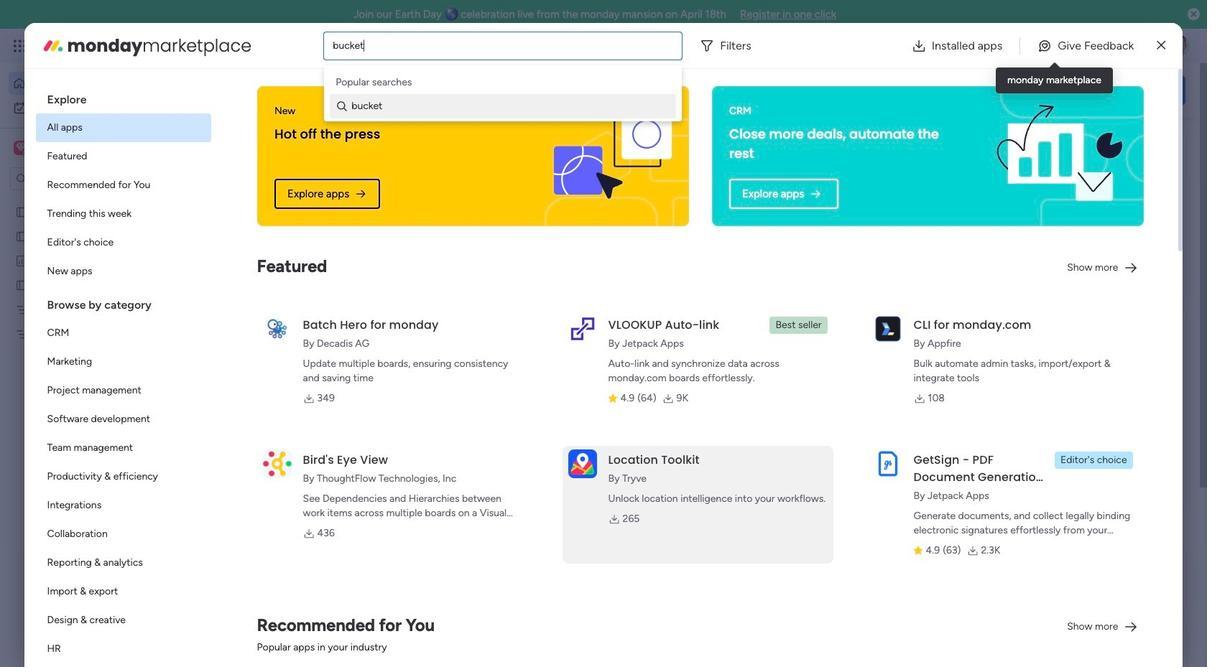 Task type: describe. For each thing, give the bounding box(es) containing it.
2 public board image from the top
[[15, 229, 29, 243]]

terry turtle image
[[1168, 35, 1191, 58]]

2 heading from the top
[[36, 286, 211, 319]]

3 public board image from the top
[[15, 278, 29, 292]]

help center element
[[971, 622, 1186, 668]]

see plans image
[[238, 38, 251, 54]]

public dashboard image
[[15, 254, 29, 267]]

2 workspace image from the left
[[16, 140, 26, 156]]

v2 user feedback image
[[982, 82, 993, 98]]

quick search results list box
[[222, 163, 936, 530]]

1 circle o image from the top
[[992, 200, 1001, 211]]

v2 bolt switch image
[[1094, 82, 1103, 98]]

2 circle o image from the top
[[992, 219, 1001, 230]]

invite members image
[[1016, 39, 1030, 53]]

public board image
[[240, 467, 256, 483]]



Task type: locate. For each thing, give the bounding box(es) containing it.
0 horizontal spatial monday marketplace image
[[41, 34, 64, 57]]

1 vertical spatial heading
[[36, 286, 211, 319]]

0 vertical spatial heading
[[36, 81, 211, 114]]

0 horizontal spatial banner logo image
[[554, 109, 672, 203]]

1 workspace image from the left
[[14, 140, 28, 156]]

public board image
[[15, 205, 29, 219], [15, 229, 29, 243], [15, 278, 29, 292]]

1 check circle image from the top
[[992, 164, 1001, 175]]

update feed image
[[984, 39, 999, 53]]

circle o image
[[992, 200, 1001, 211], [992, 219, 1001, 230]]

option
[[9, 72, 175, 95], [9, 96, 175, 119], [36, 114, 211, 142], [36, 142, 211, 171], [36, 171, 211, 200], [0, 199, 183, 202], [36, 200, 211, 229], [36, 229, 211, 257], [36, 257, 211, 286], [36, 319, 211, 348], [36, 348, 211, 377], [36, 377, 211, 406], [36, 406, 211, 434], [36, 434, 211, 463], [36, 463, 211, 492], [36, 492, 211, 521], [36, 521, 211, 549], [36, 549, 211, 578], [36, 578, 211, 607], [36, 607, 211, 636], [36, 636, 211, 664]]

1 vertical spatial dapulse x slim image
[[1165, 133, 1182, 150]]

banner logo image
[[987, 96, 1128, 216], [554, 109, 672, 203]]

add to favorites image
[[426, 468, 441, 482]]

1 vertical spatial public board image
[[15, 229, 29, 243]]

list box
[[36, 81, 211, 668], [0, 197, 183, 540]]

select product image
[[13, 39, 27, 53]]

heading
[[36, 81, 211, 114], [36, 286, 211, 319]]

0 vertical spatial public board image
[[15, 205, 29, 219]]

2 vertical spatial public board image
[[15, 278, 29, 292]]

0 vertical spatial dapulse x slim image
[[1158, 37, 1166, 54]]

dapulse x slim image
[[1158, 37, 1166, 54], [1165, 133, 1182, 150]]

search everything image
[[1083, 39, 1097, 53]]

Dropdown input text field
[[333, 40, 365, 52]]

0 vertical spatial circle o image
[[992, 200, 1001, 211]]

monday marketplace image right invite members icon
[[1048, 39, 1062, 53]]

check circle image
[[992, 164, 1001, 175], [992, 182, 1001, 193]]

help image
[[1114, 39, 1129, 53]]

1 heading from the top
[[36, 81, 211, 114]]

terry turtle image
[[256, 620, 285, 649]]

2 image
[[995, 29, 1008, 46]]

1 vertical spatial check circle image
[[992, 182, 1001, 193]]

workspace image
[[14, 140, 28, 156], [16, 140, 26, 156]]

1 horizontal spatial monday marketplace image
[[1048, 39, 1062, 53]]

getting started element
[[971, 553, 1186, 610]]

1 vertical spatial circle o image
[[992, 219, 1001, 230]]

app logo image
[[263, 315, 292, 344], [568, 315, 597, 344], [874, 315, 903, 344], [263, 450, 292, 479], [568, 450, 597, 479], [874, 450, 903, 479]]

workspace selection element
[[14, 139, 120, 158]]

component image
[[710, 314, 723, 327]]

templates image image
[[984, 318, 1173, 417]]

0 vertical spatial check circle image
[[992, 164, 1001, 175]]

2 check circle image from the top
[[992, 182, 1001, 193]]

monday marketplace image right select product image
[[41, 34, 64, 57]]

1 horizontal spatial banner logo image
[[987, 96, 1128, 216]]

monday marketplace image
[[41, 34, 64, 57], [1048, 39, 1062, 53]]

notifications image
[[953, 39, 967, 53]]

Search in workspace field
[[30, 171, 120, 187]]

1 public board image from the top
[[15, 205, 29, 219]]



Task type: vqa. For each thing, say whether or not it's contained in the screenshot.
ADDRESS:
no



